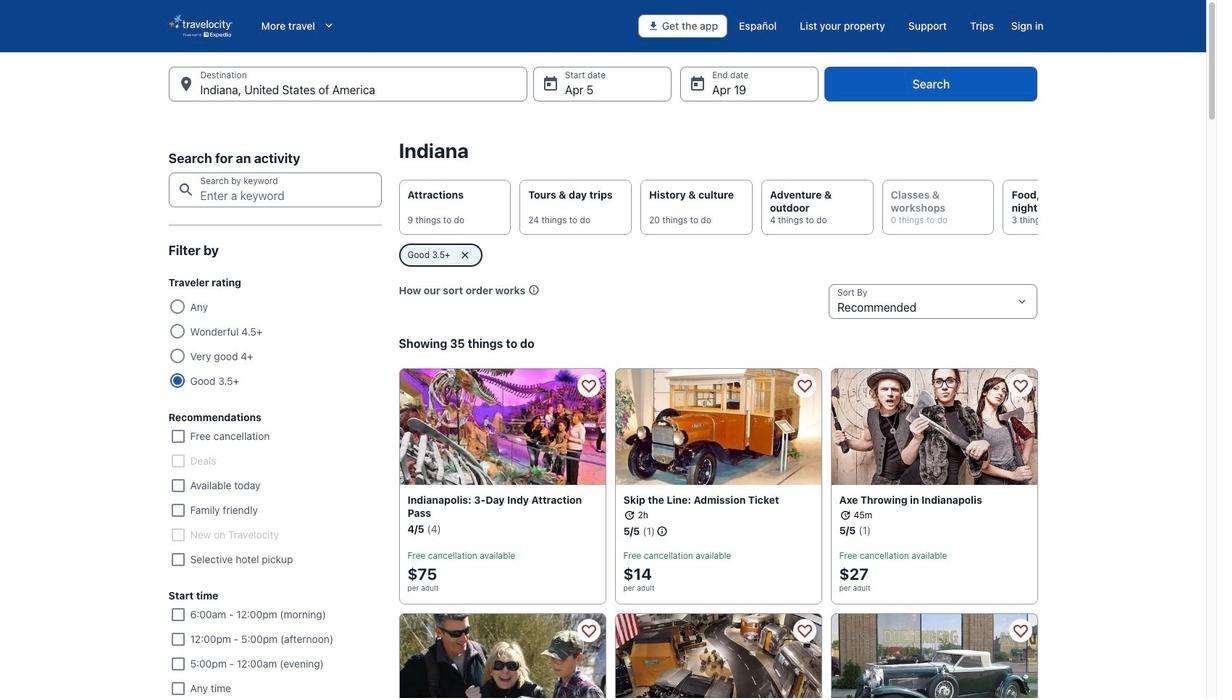Task type: vqa. For each thing, say whether or not it's contained in the screenshot.
$0, Minimum, Price per night Range Field
no



Task type: describe. For each thing, give the bounding box(es) containing it.
xsmall image for axe throwing in indianapolis image
[[840, 509, 851, 521]]

xsmall image for skip the line: admission ticket image
[[624, 509, 635, 521]]

travelocity logo image
[[169, 14, 232, 38]]

4.0 out of 5 with 4 reviews element
[[408, 523, 425, 536]]

next image
[[1030, 199, 1047, 216]]

5.0 out of 5 with 1 review element for axe throwing in indianapolis image
[[840, 524, 856, 537]]



Task type: locate. For each thing, give the bounding box(es) containing it.
download the app button image
[[648, 20, 659, 32]]

amazing indianapolis scavenger hunt adventure image
[[399, 613, 606, 698]]

2 horizontal spatial xsmall image
[[840, 509, 851, 521]]

Enter a keyword text field
[[169, 173, 382, 207]]

1 horizontal spatial 5.0 out of 5 with 1 review element
[[840, 524, 856, 537]]

previous image
[[390, 199, 408, 216]]

0 horizontal spatial xsmall image
[[529, 284, 540, 296]]

5.0 out of 5 with 1 review element for skip the line: admission ticket image
[[624, 525, 640, 538]]

1 horizontal spatial xsmall image
[[624, 509, 635, 521]]

auburn cord duesenberg automobile museum admission ticket image
[[831, 613, 1038, 698]]

xsmall image
[[529, 284, 540, 296], [624, 509, 635, 521], [840, 509, 851, 521]]

indianapolis: 3-day indy attraction pass image
[[399, 368, 606, 485]]

skip the line: admission ticket image
[[615, 368, 822, 485]]

axe throwing in indianapolis image
[[831, 368, 1038, 485]]

more information about reviews image
[[655, 526, 668, 539]]

skip the line to rv/mh hall of fame and museum image
[[615, 613, 822, 698]]

0 horizontal spatial 5.0 out of 5 with 1 review element
[[624, 525, 640, 538]]

5.0 out of 5 with 1 review element
[[840, 524, 856, 537], [624, 525, 640, 538]]



